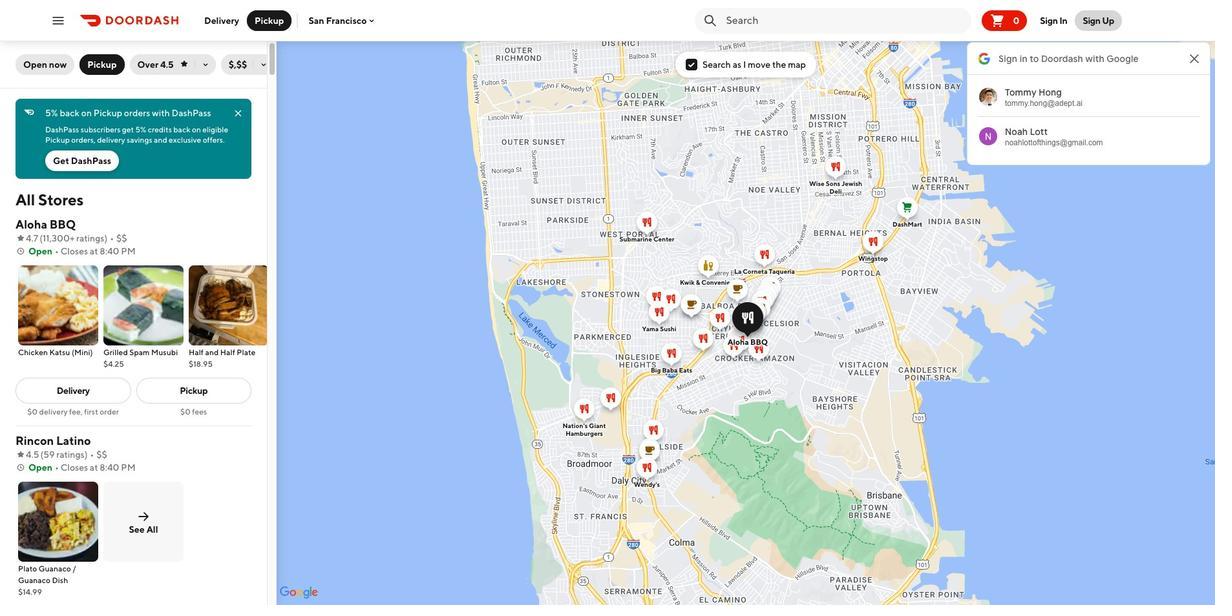 Task type: vqa. For each thing, say whether or not it's contained in the screenshot.
the rightmost 4.5
yes



Task type: describe. For each thing, give the bounding box(es) containing it.
open for rincon
[[28, 463, 52, 473]]

get
[[53, 156, 69, 166]]

over 4.5 button
[[130, 54, 216, 75]]

4.7
[[26, 233, 38, 244]]

chicken
[[18, 348, 48, 358]]

( 59 ratings )
[[40, 450, 88, 460]]

move
[[748, 59, 771, 70]]

map
[[788, 59, 806, 70]]

open • closes at 8:40 pm for aloha bbq
[[28, 246, 136, 257]]

sign in
[[1041, 15, 1068, 26]]

orders,
[[71, 135, 96, 145]]

savings
[[127, 135, 152, 145]]

Search as I move the map checkbox
[[686, 59, 698, 70]]

katsu
[[50, 348, 70, 358]]

zoom in image
[[1182, 101, 1198, 116]]

• right ( 11,300+ ratings )
[[110, 233, 114, 244]]

ratings for bbq
[[76, 233, 104, 244]]

( for aloha
[[40, 233, 43, 244]]

rincon
[[16, 435, 54, 448]]

(mini)
[[72, 348, 93, 358]]

1 horizontal spatial all
[[147, 525, 158, 535]]

dashpass inside button
[[71, 156, 111, 166]]

8:40 for latino
[[100, 463, 119, 473]]

dish
[[52, 576, 68, 586]]

delivery for delivery link
[[57, 386, 90, 396]]

see all
[[129, 525, 158, 535]]

chicken katsu (mini)
[[18, 348, 93, 358]]

sign for sign up
[[1083, 15, 1101, 26]]

map region
[[113, 4, 1216, 606]]

credits
[[148, 125, 172, 135]]

open • closes at 8:40 pm for rincon latino
[[28, 463, 136, 473]]

with
[[152, 108, 170, 118]]

pickup up $0 fees
[[180, 386, 208, 396]]

$4.25
[[103, 360, 124, 369]]

and inside half and half plate $18.95
[[205, 348, 219, 358]]

2 half from the left
[[220, 348, 235, 358]]

average rating of 4.5 out of 5 element
[[16, 449, 39, 462]]

search
[[703, 59, 731, 70]]

$$ for aloha bbq
[[116, 233, 127, 244]]

over 4.5
[[137, 59, 174, 70]]

0 horizontal spatial on
[[81, 108, 92, 118]]

• down 11,300+
[[55, 246, 59, 257]]

order
[[100, 407, 119, 417]]

open inside button
[[23, 59, 47, 70]]

1 vertical spatial delivery
[[39, 407, 68, 417]]

$18.95
[[189, 360, 213, 369]]

san francisco
[[309, 15, 367, 26]]

delivery for delivery button at left
[[204, 15, 239, 26]]

chicken katsu (mini) button
[[18, 266, 98, 359]]

$0 for delivery
[[27, 407, 38, 417]]

the
[[773, 59, 787, 70]]

offers.
[[203, 135, 225, 145]]

( 11,300+ ratings )
[[40, 233, 107, 244]]

pm for aloha bbq
[[121, 246, 136, 257]]

grilled spam musubi $4.25
[[103, 348, 178, 369]]

$0 fees
[[180, 407, 207, 417]]

$14.99
[[18, 588, 42, 598]]

spam
[[130, 348, 150, 358]]

pickup up subscribers at the top left
[[94, 108, 122, 118]]

sign for sign in
[[1041, 15, 1058, 26]]

pickup left san
[[255, 15, 284, 26]]

eligible
[[203, 125, 228, 135]]

plato
[[18, 565, 37, 574]]

sign up link
[[1076, 10, 1123, 31]]

now
[[49, 59, 67, 70]]

francisco
[[326, 15, 367, 26]]

5% back on pickup orders with dashpass
[[45, 108, 211, 118]]

grilled
[[103, 348, 128, 358]]

$,$$
[[229, 59, 247, 70]]

subscribers
[[81, 125, 121, 135]]

sign in link
[[1033, 7, 1076, 33]]

open menu image
[[50, 13, 66, 28]]

1 horizontal spatial pickup button
[[247, 10, 292, 31]]

) for bbq
[[104, 233, 107, 244]]

$,$$ button
[[221, 54, 274, 75]]

chicken katsu (mini) image
[[18, 266, 98, 346]]

$$ for rincon latino
[[97, 450, 107, 460]]

closes for rincon latino
[[61, 463, 88, 473]]

orders
[[124, 108, 150, 118]]

fee,
[[69, 407, 83, 417]]

back inside dashpass subscribers get 5% credits back on eligible pickup orders, delivery savings and exclusive offers.
[[174, 125, 190, 135]]

11,300+
[[43, 233, 75, 244]]

• down latino
[[90, 450, 94, 460]]

pickup link
[[136, 378, 252, 404]]

) for latino
[[84, 450, 88, 460]]

/
[[73, 565, 76, 574]]

0 vertical spatial all
[[16, 191, 35, 209]]

8:40 for bbq
[[100, 246, 119, 257]]

at for aloha bbq
[[90, 246, 98, 257]]



Task type: locate. For each thing, give the bounding box(es) containing it.
1 horizontal spatial back
[[174, 125, 190, 135]]

all stores
[[16, 191, 84, 209]]

8:40 down order
[[100, 463, 119, 473]]

0 horizontal spatial sign
[[1041, 15, 1058, 26]]

1 vertical spatial and
[[205, 348, 219, 358]]

&
[[696, 278, 701, 286], [696, 278, 701, 286]]

first
[[84, 407, 98, 417]]

pickup inside dashpass subscribers get 5% credits back on eligible pickup orders, delivery savings and exclusive offers.
[[45, 135, 70, 145]]

half and half plate image
[[189, 266, 269, 346]]

0 horizontal spatial half
[[189, 348, 204, 358]]

0 vertical spatial $$
[[116, 233, 127, 244]]

pickup
[[255, 15, 284, 26], [87, 59, 117, 70], [94, 108, 122, 118], [45, 135, 70, 145], [180, 386, 208, 396]]

1 vertical spatial (
[[40, 450, 44, 460]]

and down credits
[[154, 135, 167, 145]]

guanaco up dish
[[39, 565, 71, 574]]

$0 delivery fee, first order
[[27, 407, 119, 417]]

1 horizontal spatial $0
[[180, 407, 191, 417]]

0 vertical spatial delivery
[[97, 135, 125, 145]]

get dashpass
[[53, 156, 111, 166]]

• down "( 59 ratings )"
[[55, 463, 59, 473]]

plato guanaco / guanaco dish $14.99
[[18, 565, 76, 598]]

sons
[[826, 179, 841, 187], [826, 179, 841, 187]]

delivery
[[204, 15, 239, 26], [57, 386, 90, 396]]

on
[[81, 108, 92, 118], [192, 125, 201, 135]]

2 sign from the left
[[1083, 15, 1101, 26]]

bbq
[[50, 218, 76, 232], [751, 337, 768, 347], [751, 337, 768, 347]]

0 button
[[983, 10, 1028, 31]]

4.5
[[160, 59, 174, 70], [26, 450, 39, 460]]

$$ right ( 11,300+ ratings )
[[116, 233, 127, 244]]

open down 4.7
[[28, 246, 52, 257]]

1 vertical spatial 5%
[[135, 125, 146, 135]]

1 half from the left
[[189, 348, 204, 358]]

1 horizontal spatial $$
[[116, 233, 127, 244]]

0 vertical spatial • $$
[[110, 233, 127, 244]]

half
[[189, 348, 204, 358], [220, 348, 235, 358]]

1 8:40 from the top
[[100, 246, 119, 257]]

and inside dashpass subscribers get 5% credits back on eligible pickup orders, delivery savings and exclusive offers.
[[154, 135, 167, 145]]

8:40 down ( 11,300+ ratings )
[[100, 246, 119, 257]]

sign
[[1041, 15, 1058, 26], [1083, 15, 1101, 26]]

pickup right 'now' at the top left
[[87, 59, 117, 70]]

1 vertical spatial dashpass
[[45, 125, 79, 135]]

2 closes from the top
[[61, 463, 88, 473]]

recenter the map image
[[1182, 59, 1198, 75]]

0 vertical spatial at
[[90, 246, 98, 257]]

closes down ( 11,300+ ratings )
[[61, 246, 88, 257]]

giant
[[589, 422, 606, 430], [589, 422, 606, 430]]

1 vertical spatial on
[[192, 125, 201, 135]]

at for rincon latino
[[90, 463, 98, 473]]

0 horizontal spatial $$
[[97, 450, 107, 460]]

and up '$18.95'
[[205, 348, 219, 358]]

0 vertical spatial pickup button
[[247, 10, 292, 31]]

0 horizontal spatial back
[[60, 108, 80, 118]]

1 horizontal spatial 4.5
[[160, 59, 174, 70]]

yama
[[642, 325, 659, 333], [642, 325, 659, 333]]

1 horizontal spatial 5%
[[135, 125, 146, 135]]

1 vertical spatial )
[[84, 450, 88, 460]]

plato guanaco / guanaco dish image
[[18, 482, 98, 563]]

4.5 down rincon
[[26, 450, 39, 460]]

0 vertical spatial (
[[40, 233, 43, 244]]

1 horizontal spatial and
[[205, 348, 219, 358]]

Store search: begin typing to search for stores available on DoorDash text field
[[726, 13, 967, 27]]

0 horizontal spatial pickup button
[[80, 54, 125, 75]]

( right average rating of 4.5 out of 5 element
[[40, 450, 44, 460]]

0
[[1014, 15, 1020, 26]]

powered by google image
[[280, 587, 318, 600]]

aloha
[[16, 218, 47, 232], [728, 337, 749, 347], [728, 337, 749, 347]]

0 vertical spatial dashpass
[[172, 108, 211, 118]]

0 vertical spatial 8:40
[[100, 246, 119, 257]]

0 vertical spatial ratings
[[76, 233, 104, 244]]

0 vertical spatial open • closes at 8:40 pm
[[28, 246, 136, 257]]

) right 11,300+
[[104, 233, 107, 244]]

open for aloha
[[28, 246, 52, 257]]

wendy's
[[634, 481, 660, 489], [634, 481, 660, 489]]

open now button
[[16, 54, 74, 75]]

1 horizontal spatial )
[[104, 233, 107, 244]]

back up exclusive
[[174, 125, 190, 135]]

pm up grilled spam musubi image
[[121, 246, 136, 257]]

all
[[16, 191, 35, 209], [147, 525, 158, 535]]

sign left up
[[1083, 15, 1101, 26]]

sushi
[[660, 325, 677, 333], [660, 325, 677, 333]]

( for rincon
[[40, 450, 44, 460]]

0 vertical spatial pm
[[121, 246, 136, 257]]

san
[[309, 15, 324, 26]]

0 vertical spatial guanaco
[[39, 565, 71, 574]]

5% inside dashpass subscribers get 5% credits back on eligible pickup orders, delivery savings and exclusive offers.
[[135, 125, 146, 135]]

i
[[744, 59, 746, 70]]

0 horizontal spatial )
[[84, 450, 88, 460]]

1 horizontal spatial sign
[[1083, 15, 1101, 26]]

0 vertical spatial 4.5
[[160, 59, 174, 70]]

5% up get
[[45, 108, 58, 118]]

closes
[[61, 246, 88, 257], [61, 463, 88, 473]]

• $$ for aloha bbq
[[110, 233, 127, 244]]

( right 4.7
[[40, 233, 43, 244]]

fees
[[192, 407, 207, 417]]

1 vertical spatial open • closes at 8:40 pm
[[28, 463, 136, 473]]

guanaco
[[39, 565, 71, 574], [18, 576, 51, 586]]

1 horizontal spatial on
[[192, 125, 201, 135]]

• $$ for rincon latino
[[90, 450, 107, 460]]

1 pm from the top
[[121, 246, 136, 257]]

open • closes at 8:40 pm down "( 59 ratings )"
[[28, 463, 136, 473]]

1 $0 from the left
[[27, 407, 38, 417]]

0 vertical spatial 5%
[[45, 108, 58, 118]]

corneta
[[743, 267, 768, 275], [743, 267, 768, 275]]

dashpass up exclusive
[[172, 108, 211, 118]]

delivery link
[[16, 378, 131, 404]]

dashpass down orders,
[[71, 156, 111, 166]]

stores
[[38, 191, 84, 209]]

1 vertical spatial ratings
[[56, 450, 84, 460]]

ratings for latino
[[56, 450, 84, 460]]

4.5 inside button
[[160, 59, 174, 70]]

0 horizontal spatial 4.5
[[26, 450, 39, 460]]

big
[[651, 366, 661, 374], [651, 366, 661, 374]]

1 vertical spatial guanaco
[[18, 576, 51, 586]]

yama sushi
[[642, 325, 677, 333], [642, 325, 677, 333]]

up
[[1103, 15, 1115, 26]]

hamburgers
[[566, 430, 603, 437], [566, 430, 603, 437]]

1 vertical spatial pickup button
[[80, 54, 125, 75]]

over
[[137, 59, 158, 70]]

on up subscribers at the top left
[[81, 108, 92, 118]]

0 horizontal spatial and
[[154, 135, 167, 145]]

1 vertical spatial all
[[147, 525, 158, 535]]

musubi
[[151, 348, 178, 358]]

0 vertical spatial open
[[23, 59, 47, 70]]

0 horizontal spatial delivery
[[57, 386, 90, 396]]

5%
[[45, 108, 58, 118], [135, 125, 146, 135]]

dashmart
[[893, 220, 923, 228], [893, 220, 923, 228]]

delivery up $0 delivery fee, first order
[[57, 386, 90, 396]]

dashpass inside dashpass subscribers get 5% credits back on eligible pickup orders, delivery savings and exclusive offers.
[[45, 125, 79, 135]]

4.5 right over
[[160, 59, 174, 70]]

$0 left fees
[[180, 407, 191, 417]]

1 vertical spatial open
[[28, 246, 52, 257]]

0 horizontal spatial delivery
[[39, 407, 68, 417]]

wise
[[810, 179, 825, 187], [810, 179, 825, 187]]

8:40
[[100, 246, 119, 257], [100, 463, 119, 473]]

0 horizontal spatial 5%
[[45, 108, 58, 118]]

0 vertical spatial delivery
[[204, 15, 239, 26]]

delivery inside button
[[204, 15, 239, 26]]

open • closes at 8:40 pm down ( 11,300+ ratings )
[[28, 246, 136, 257]]

2 open • closes at 8:40 pm from the top
[[28, 463, 136, 473]]

0 vertical spatial on
[[81, 108, 92, 118]]

taqueria
[[769, 267, 795, 275], [769, 267, 795, 275]]

0 vertical spatial back
[[60, 108, 80, 118]]

1 vertical spatial at
[[90, 463, 98, 473]]

open • closes at 8:40 pm
[[28, 246, 136, 257], [28, 463, 136, 473]]

1 vertical spatial delivery
[[57, 386, 90, 396]]

delivery down subscribers at the top left
[[97, 135, 125, 145]]

1 at from the top
[[90, 246, 98, 257]]

1 vertical spatial closes
[[61, 463, 88, 473]]

on inside dashpass subscribers get 5% credits back on eligible pickup orders, delivery savings and exclusive offers.
[[192, 125, 201, 135]]

$0 for pickup
[[180, 407, 191, 417]]

kwik & convenient
[[680, 278, 737, 286], [680, 278, 737, 286]]

1 vertical spatial $$
[[97, 450, 107, 460]]

as
[[733, 59, 742, 70]]

big baba eats
[[651, 366, 693, 374], [651, 366, 693, 374]]

all left stores
[[16, 191, 35, 209]]

0 horizontal spatial $0
[[27, 407, 38, 417]]

closes for aloha bbq
[[61, 246, 88, 257]]

1 vertical spatial pm
[[121, 463, 136, 473]]

half and half plate $18.95
[[189, 348, 256, 369]]

1 sign from the left
[[1041, 15, 1058, 26]]

see
[[129, 525, 145, 535]]

1 closes from the top
[[61, 246, 88, 257]]

1 vertical spatial • $$
[[90, 450, 107, 460]]

1 open • closes at 8:40 pm from the top
[[28, 246, 136, 257]]

on up exclusive
[[192, 125, 201, 135]]

• $$ right ( 11,300+ ratings )
[[110, 233, 127, 244]]

59
[[44, 450, 55, 460]]

0 horizontal spatial • $$
[[90, 450, 107, 460]]

wise sons jewish deli
[[810, 179, 863, 195], [810, 179, 863, 195]]

guanaco up the $14.99
[[18, 576, 51, 586]]

1 vertical spatial 8:40
[[100, 463, 119, 473]]

average rating of 4.7 out of 5 element
[[16, 232, 38, 245]]

)
[[104, 233, 107, 244], [84, 450, 88, 460]]

1 horizontal spatial delivery
[[97, 135, 125, 145]]

get dashpass button
[[45, 151, 119, 171]]

sign left in
[[1041, 15, 1058, 26]]

2 pm from the top
[[121, 463, 136, 473]]

• $$ down latino
[[90, 450, 107, 460]]

$$ right "( 59 ratings )"
[[97, 450, 107, 460]]

exclusive
[[169, 135, 201, 145]]

1 vertical spatial 4.5
[[26, 450, 39, 460]]

ratings right 11,300+
[[76, 233, 104, 244]]

at down ( 11,300+ ratings )
[[90, 246, 98, 257]]

1 horizontal spatial delivery
[[204, 15, 239, 26]]

open left 'now' at the top left
[[23, 59, 47, 70]]

in
[[1060, 15, 1068, 26]]

1 horizontal spatial half
[[220, 348, 235, 358]]

pickup button left san
[[247, 10, 292, 31]]

dashpass subscribers get 5% credits back on eligible pickup orders, delivery savings and exclusive offers.
[[45, 125, 230, 145]]

pm for rincon latino
[[121, 463, 136, 473]]

at
[[90, 246, 98, 257], [90, 463, 98, 473]]

closes down "( 59 ratings )"
[[61, 463, 88, 473]]

1 vertical spatial back
[[174, 125, 190, 135]]

pm up see all link
[[121, 463, 136, 473]]

back up orders,
[[60, 108, 80, 118]]

nation's giant hamburgers
[[563, 422, 606, 437], [563, 422, 606, 437]]

2 8:40 from the top
[[100, 463, 119, 473]]

pickup button right 'now' at the top left
[[80, 54, 125, 75]]

at down latino
[[90, 463, 98, 473]]

0 vertical spatial )
[[104, 233, 107, 244]]

2 vertical spatial dashpass
[[71, 156, 111, 166]]

half left plate
[[220, 348, 235, 358]]

delivery button
[[197, 10, 247, 31]]

0 vertical spatial and
[[154, 135, 167, 145]]

plate
[[237, 348, 256, 358]]

$0 up rincon
[[27, 407, 38, 417]]

pickup button
[[247, 10, 292, 31], [80, 54, 125, 75]]

see all link
[[101, 482, 186, 563]]

submarine center
[[620, 235, 675, 243], [620, 235, 675, 243]]

grilled spam musubi image
[[103, 266, 184, 346]]

dashpass up orders,
[[45, 125, 79, 135]]

delivery up $,$$
[[204, 15, 239, 26]]

2 vertical spatial open
[[28, 463, 52, 473]]

pickup up get
[[45, 135, 70, 145]]

• $$
[[110, 233, 127, 244], [90, 450, 107, 460]]

2 at from the top
[[90, 463, 98, 473]]

delivery left fee,
[[39, 407, 68, 417]]

0 horizontal spatial all
[[16, 191, 35, 209]]

get
[[122, 125, 134, 135]]

0 vertical spatial closes
[[61, 246, 88, 257]]

open now
[[23, 59, 67, 70]]

san francisco button
[[309, 15, 377, 26]]

ratings down latino
[[56, 450, 84, 460]]

half up '$18.95'
[[189, 348, 204, 358]]

delivery inside dashpass subscribers get 5% credits back on eligible pickup orders, delivery savings and exclusive offers.
[[97, 135, 125, 145]]

rincon latino
[[16, 435, 91, 448]]

search as i move the map
[[703, 59, 806, 70]]

pm
[[121, 246, 136, 257], [121, 463, 136, 473]]

all right see
[[147, 525, 158, 535]]

sign up
[[1083, 15, 1115, 26]]

5% up the "savings"
[[135, 125, 146, 135]]

1 horizontal spatial • $$
[[110, 233, 127, 244]]

latino
[[56, 435, 91, 448]]

open down 59
[[28, 463, 52, 473]]

) down latino
[[84, 450, 88, 460]]

2 $0 from the left
[[180, 407, 191, 417]]



